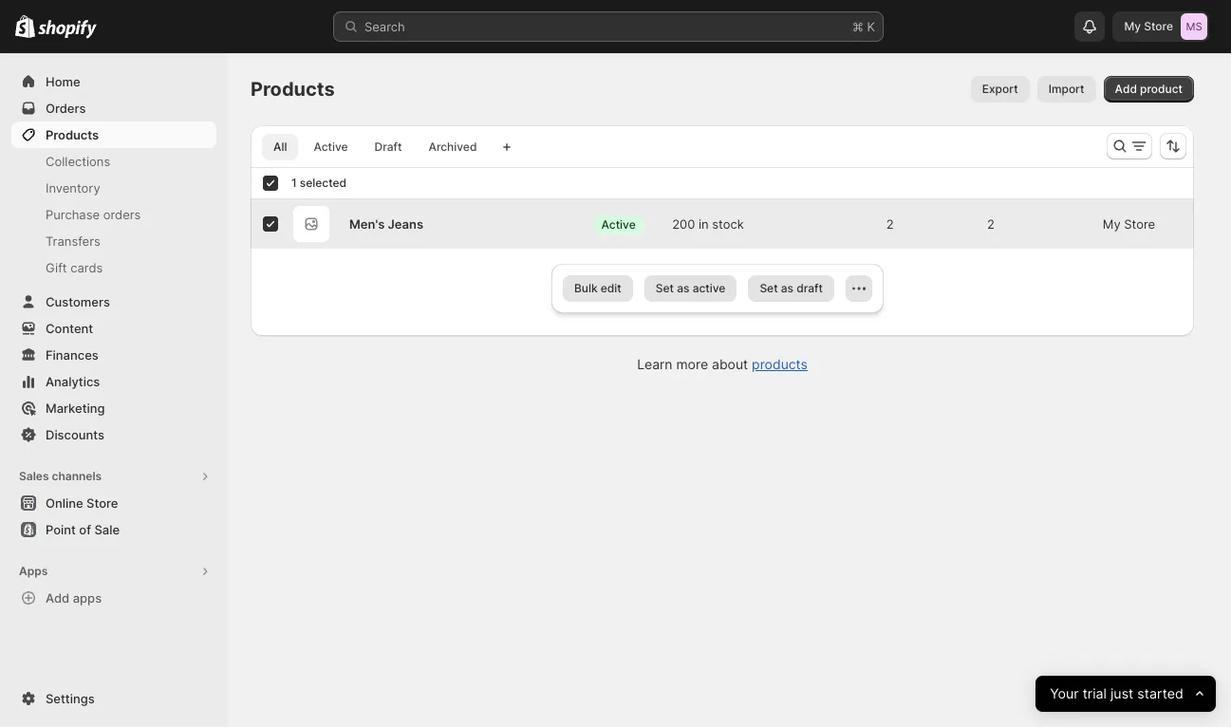 Task type: vqa. For each thing, say whether or not it's contained in the screenshot.
the right Shopify Image
yes



Task type: describe. For each thing, give the bounding box(es) containing it.
about
[[712, 356, 748, 372]]

2 2 from the left
[[987, 216, 995, 232]]

online
[[46, 496, 83, 511]]

200
[[672, 216, 695, 232]]

jeans
[[388, 216, 424, 232]]

set as draft button
[[749, 275, 835, 302]]

sale
[[94, 522, 120, 537]]

your
[[1050, 685, 1079, 702]]

online store
[[46, 496, 118, 511]]

0 vertical spatial store
[[1144, 19, 1174, 33]]

point of sale button
[[0, 517, 228, 543]]

edit
[[601, 281, 622, 295]]

discounts link
[[11, 422, 216, 448]]

1 horizontal spatial my
[[1125, 19, 1141, 33]]

home
[[46, 74, 80, 89]]

add for add product
[[1115, 82, 1137, 96]]

as for draft
[[781, 281, 794, 295]]

analytics
[[46, 374, 100, 389]]

channels
[[52, 469, 102, 483]]

tab list containing all
[[258, 133, 492, 160]]

settings
[[46, 691, 95, 706]]

just
[[1111, 685, 1134, 702]]

200 in stock
[[672, 216, 744, 232]]

draft link
[[363, 134, 413, 160]]

apps button
[[11, 558, 216, 585]]

gift cards link
[[11, 254, 216, 281]]

collections link
[[11, 148, 216, 175]]

all
[[273, 140, 287, 154]]

shopify image
[[38, 20, 97, 39]]

discounts
[[46, 427, 104, 442]]

add apps
[[46, 591, 102, 606]]

collections
[[46, 154, 110, 169]]

all button
[[262, 134, 298, 160]]

content link
[[11, 315, 216, 342]]

0 vertical spatial active
[[314, 140, 348, 154]]

0 vertical spatial products
[[251, 78, 335, 101]]

import button
[[1037, 76, 1096, 103]]

finances
[[46, 348, 99, 363]]

search
[[365, 19, 405, 34]]

transfers
[[46, 234, 100, 249]]

set as active
[[656, 281, 726, 295]]

orders
[[46, 101, 86, 116]]

set as draft
[[760, 281, 823, 295]]

1
[[291, 176, 297, 190]]

your trial just started
[[1050, 685, 1184, 702]]

1 vertical spatial my store
[[1103, 216, 1156, 232]]

marketing link
[[11, 395, 216, 422]]

shopify image
[[15, 15, 35, 38]]

marketing
[[46, 401, 105, 416]]

started
[[1138, 685, 1184, 702]]

orders link
[[11, 95, 216, 122]]

point
[[46, 522, 76, 537]]

cards
[[70, 260, 103, 275]]

men's
[[349, 216, 385, 232]]

trial
[[1083, 685, 1107, 702]]

learn more about products
[[637, 356, 808, 372]]

sales channels
[[19, 469, 102, 483]]

point of sale
[[46, 522, 120, 537]]

products
[[752, 356, 808, 372]]

men's jeans link
[[349, 215, 424, 234]]

draft
[[797, 281, 823, 295]]

export button
[[971, 76, 1030, 103]]

1 2 from the left
[[886, 216, 894, 232]]

purchase orders
[[46, 207, 141, 222]]

bulk
[[574, 281, 598, 295]]

inventory link
[[11, 175, 216, 201]]

bulk edit
[[574, 281, 622, 295]]

products link
[[752, 356, 808, 372]]

k
[[867, 19, 875, 34]]



Task type: locate. For each thing, give the bounding box(es) containing it.
⌘
[[853, 19, 864, 34]]

learn
[[637, 356, 673, 372]]

active up selected
[[314, 140, 348, 154]]

of
[[79, 522, 91, 537]]

content
[[46, 321, 93, 336]]

0 horizontal spatial as
[[677, 281, 690, 295]]

set left active
[[656, 281, 674, 295]]

store
[[1144, 19, 1174, 33], [1124, 216, 1156, 232], [86, 496, 118, 511]]

as for active
[[677, 281, 690, 295]]

sales channels button
[[11, 463, 216, 490]]

finances link
[[11, 342, 216, 368]]

products up collections
[[46, 127, 99, 142]]

my
[[1125, 19, 1141, 33], [1103, 216, 1121, 232]]

set for set as active
[[656, 281, 674, 295]]

set left draft
[[760, 281, 778, 295]]

apps
[[73, 591, 102, 606]]

set for set as draft
[[760, 281, 778, 295]]

analytics link
[[11, 368, 216, 395]]

online store button
[[0, 490, 228, 517]]

add inside add product link
[[1115, 82, 1137, 96]]

0 horizontal spatial my
[[1103, 216, 1121, 232]]

settings link
[[11, 686, 216, 712]]

add product
[[1115, 82, 1183, 96]]

1 vertical spatial products
[[46, 127, 99, 142]]

1 selected
[[291, 176, 347, 190]]

in
[[699, 216, 709, 232]]

0 vertical spatial my store
[[1125, 19, 1174, 33]]

2 vertical spatial store
[[86, 496, 118, 511]]

bulk edit button
[[563, 275, 633, 302]]

2 set from the left
[[760, 281, 778, 295]]

as left active
[[677, 281, 690, 295]]

gift
[[46, 260, 67, 275]]

selected
[[300, 176, 347, 190]]

add apps button
[[11, 585, 216, 611]]

active up edit
[[602, 217, 636, 231]]

0 horizontal spatial set
[[656, 281, 674, 295]]

1 horizontal spatial add
[[1115, 82, 1137, 96]]

inventory
[[46, 180, 100, 196]]

add inside add apps button
[[46, 591, 70, 606]]

more
[[676, 356, 708, 372]]

archived link
[[417, 134, 488, 160]]

products
[[251, 78, 335, 101], [46, 127, 99, 142]]

1 2 button from the left
[[877, 205, 917, 243]]

products link
[[11, 122, 216, 148]]

add left "apps"
[[46, 591, 70, 606]]

draft
[[375, 140, 402, 154]]

1 horizontal spatial 2
[[987, 216, 995, 232]]

1 set from the left
[[656, 281, 674, 295]]

2
[[886, 216, 894, 232], [987, 216, 995, 232]]

set
[[656, 281, 674, 295], [760, 281, 778, 295]]

active
[[693, 281, 726, 295]]

1 vertical spatial active
[[602, 217, 636, 231]]

1 vertical spatial my
[[1103, 216, 1121, 232]]

transfers link
[[11, 228, 216, 254]]

1 vertical spatial store
[[1124, 216, 1156, 232]]

home link
[[11, 68, 216, 95]]

0 horizontal spatial active
[[314, 140, 348, 154]]

tab list
[[258, 133, 492, 160]]

2 as from the left
[[781, 281, 794, 295]]

active
[[314, 140, 348, 154], [602, 217, 636, 231]]

point of sale link
[[11, 517, 216, 543]]

product
[[1140, 82, 1183, 96]]

as left draft
[[781, 281, 794, 295]]

apps
[[19, 564, 48, 578]]

1 horizontal spatial 2 button
[[978, 205, 1018, 243]]

add
[[1115, 82, 1137, 96], [46, 591, 70, 606]]

products up the "all" on the left of the page
[[251, 78, 335, 101]]

0 vertical spatial add
[[1115, 82, 1137, 96]]

0 horizontal spatial 2
[[886, 216, 894, 232]]

store inside button
[[86, 496, 118, 511]]

add left product
[[1115, 82, 1137, 96]]

1 horizontal spatial products
[[251, 78, 335, 101]]

⌘ k
[[853, 19, 875, 34]]

purchase
[[46, 207, 100, 222]]

as
[[677, 281, 690, 295], [781, 281, 794, 295]]

export
[[982, 82, 1018, 96]]

purchase orders link
[[11, 201, 216, 228]]

0 vertical spatial my
[[1125, 19, 1141, 33]]

2 2 button from the left
[[978, 205, 1018, 243]]

1 horizontal spatial active
[[602, 217, 636, 231]]

stock
[[712, 216, 744, 232]]

add for add apps
[[46, 591, 70, 606]]

1 vertical spatial add
[[46, 591, 70, 606]]

active link
[[302, 134, 359, 160]]

customers
[[46, 294, 110, 310]]

your trial just started button
[[1036, 676, 1216, 712]]

orders
[[103, 207, 141, 222]]

0 horizontal spatial products
[[46, 127, 99, 142]]

import
[[1049, 82, 1085, 96]]

men's jeans
[[349, 216, 424, 232]]

1 horizontal spatial set
[[760, 281, 778, 295]]

1 horizontal spatial as
[[781, 281, 794, 295]]

0 horizontal spatial add
[[46, 591, 70, 606]]

add product link
[[1104, 76, 1194, 103]]

online store link
[[11, 490, 216, 517]]

0 horizontal spatial 2 button
[[877, 205, 917, 243]]

2 button
[[877, 205, 917, 243], [978, 205, 1018, 243]]

gift cards
[[46, 260, 103, 275]]

archived
[[429, 140, 477, 154]]

1 as from the left
[[677, 281, 690, 295]]

set as active button
[[645, 275, 737, 302]]

my store image
[[1181, 13, 1208, 40]]

customers link
[[11, 289, 216, 315]]

sales
[[19, 469, 49, 483]]



